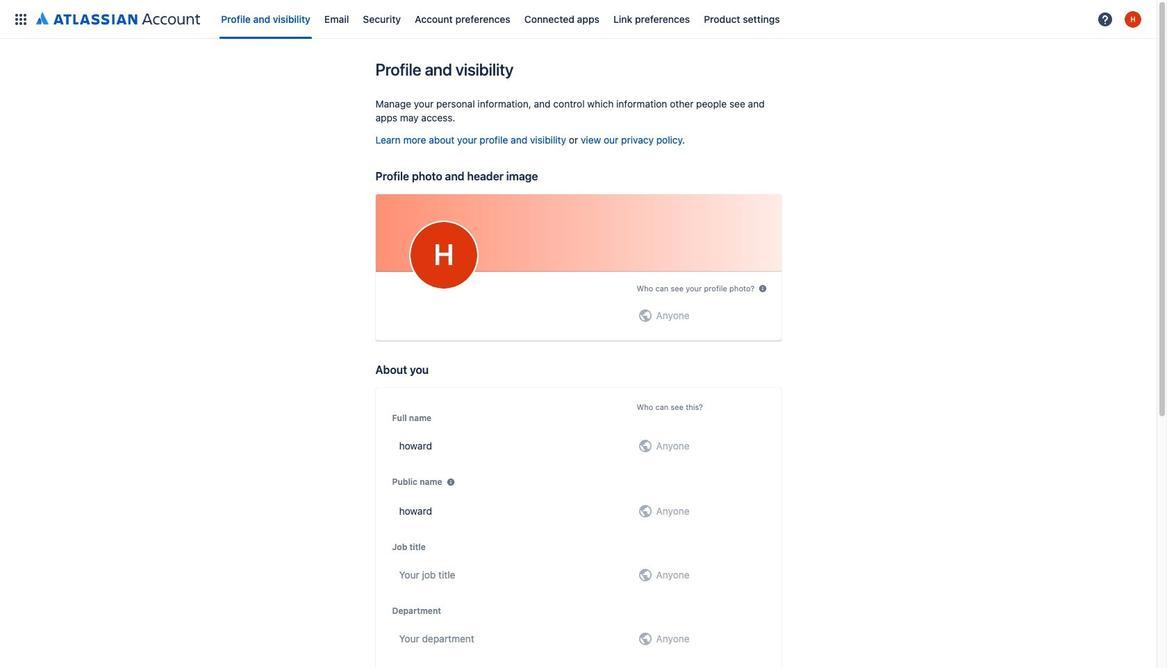 Task type: describe. For each thing, give the bounding box(es) containing it.
switch to... image
[[13, 11, 29, 27]]

account image
[[1125, 11, 1141, 27]]

manage profile menu element
[[8, 0, 1093, 39]]

help image
[[1097, 11, 1114, 27]]



Task type: vqa. For each thing, say whether or not it's contained in the screenshot.
Exceptions
no



Task type: locate. For each thing, give the bounding box(es) containing it.
banner
[[0, 0, 1157, 39]]

list
[[214, 0, 1093, 39], [1093, 8, 1148, 30]]



